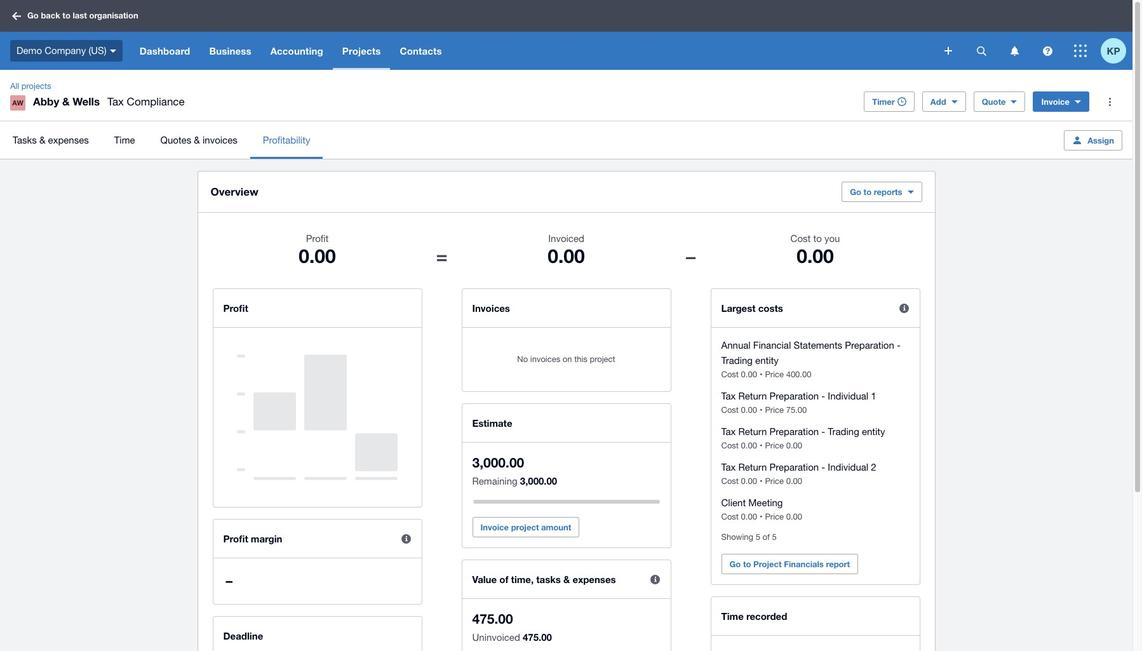 Task type: locate. For each thing, give the bounding box(es) containing it.
2 vertical spatial more info image
[[643, 567, 668, 592]]

individual inside tax return preparation - individual 2 cost 0.00 • price 0.00
[[828, 462, 869, 473]]

tax inside tax return preparation - individual 1 cost 0.00 • price 75.00
[[722, 391, 736, 402]]

to inside "button"
[[743, 559, 751, 569]]

add button
[[923, 92, 966, 112]]

tax inside tax return preparation - individual 2 cost 0.00 • price 0.00
[[722, 462, 736, 473]]

entity down the financial
[[756, 355, 779, 366]]

2 individual from the top
[[828, 462, 869, 473]]

business button
[[200, 32, 261, 70]]

demo
[[17, 45, 42, 56]]

tax return preparation - trading entity cost 0.00 • price 0.00
[[722, 426, 886, 451]]

preparation inside tax return preparation - trading entity cost 0.00 • price 0.00
[[770, 426, 819, 437]]

recorded
[[747, 611, 788, 622]]

0 horizontal spatial invoices
[[203, 134, 237, 145]]

cost inside cost to you 0.00
[[791, 233, 811, 244]]

tax return preparation - individual 2 cost 0.00 • price 0.00
[[722, 462, 877, 486]]

• down the meeting at the right
[[760, 512, 763, 522]]

4 price from the top
[[765, 477, 784, 486]]

to inside cost to you 0.00
[[814, 233, 822, 244]]

accounting button
[[261, 32, 333, 70]]

return down tax return preparation - individual 1 cost 0.00 • price 75.00
[[739, 426, 767, 437]]

• inside tax return preparation - individual 1 cost 0.00 • price 75.00
[[760, 405, 763, 415]]

1 horizontal spatial invoice
[[1042, 97, 1070, 107]]

individual left 2
[[828, 462, 869, 473]]

3 • from the top
[[760, 441, 763, 451]]

• up the meeting at the right
[[760, 477, 763, 486]]

expenses down abby & wells
[[48, 134, 89, 145]]

return inside tax return preparation - trading entity cost 0.00 • price 0.00
[[739, 426, 767, 437]]

3,000.00 up remaining
[[472, 455, 524, 471]]

0 vertical spatial go
[[27, 10, 39, 20]]

svg image
[[1075, 44, 1087, 57], [977, 46, 987, 56], [1043, 46, 1053, 56], [945, 47, 953, 55]]

-
[[897, 340, 901, 351], [822, 391, 826, 402], [822, 426, 826, 437], [822, 462, 826, 473]]

0 vertical spatial individual
[[828, 391, 869, 402]]

to left project
[[743, 559, 751, 569]]

go to reports
[[850, 187, 903, 197]]

2 • from the top
[[760, 405, 763, 415]]

price left 400.00
[[765, 370, 784, 379]]

2 return from the top
[[739, 426, 767, 437]]

1 horizontal spatial more info image
[[643, 567, 668, 592]]

0 vertical spatial entity
[[756, 355, 779, 366]]

preparation up 75.00
[[770, 391, 819, 402]]

go inside "button"
[[730, 559, 741, 569]]

invoices left on
[[530, 355, 561, 364]]

svg image up quote popup button
[[1011, 46, 1019, 56]]

individual inside tax return preparation - individual 1 cost 0.00 • price 75.00
[[828, 391, 869, 402]]

organisation
[[89, 10, 138, 20]]

svg image inside go back to last organisation link
[[12, 12, 21, 20]]

trading down annual
[[722, 355, 753, 366]]

trading inside tax return preparation - trading entity cost 0.00 • price 0.00
[[828, 426, 860, 437]]

1 horizontal spatial of
[[763, 533, 770, 542]]

1 horizontal spatial svg image
[[110, 49, 116, 53]]

this
[[575, 355, 588, 364]]

cost to you 0.00
[[791, 233, 840, 268]]

tax for tax return preparation - trading entity cost 0.00 • price 0.00
[[722, 426, 736, 437]]

of left time,
[[500, 574, 509, 585]]

invoice inside popup button
[[1042, 97, 1070, 107]]

invoices right quotes
[[203, 134, 237, 145]]

• for tax return preparation - individual 2
[[760, 477, 763, 486]]

1 horizontal spatial entity
[[862, 426, 886, 437]]

2 vertical spatial return
[[739, 462, 767, 473]]

go down showing
[[730, 559, 741, 569]]

• up tax return preparation - individual 2 cost 0.00 • price 0.00
[[760, 441, 763, 451]]

of
[[763, 533, 770, 542], [500, 574, 509, 585]]

0 vertical spatial 475.00
[[472, 611, 513, 627]]

0 horizontal spatial of
[[500, 574, 509, 585]]

- for entity
[[822, 426, 826, 437]]

go left back
[[27, 10, 39, 20]]

entity inside tax return preparation - trading entity cost 0.00 • price 0.00
[[862, 426, 886, 437]]

project inside button
[[511, 522, 539, 533]]

financial
[[754, 340, 791, 351]]

svg image left kp
[[1075, 44, 1087, 57]]

price for tax return preparation - individual 2
[[765, 477, 784, 486]]

return up the meeting at the right
[[739, 462, 767, 473]]

return inside tax return preparation - individual 1 cost 0.00 • price 75.00
[[739, 391, 767, 402]]

1 vertical spatial return
[[739, 426, 767, 437]]

all projects
[[10, 81, 51, 91]]

0 horizontal spatial invoice
[[481, 522, 509, 533]]

• left 75.00
[[760, 405, 763, 415]]

2 horizontal spatial go
[[850, 187, 862, 197]]

to inside banner
[[63, 10, 70, 20]]

timer
[[873, 97, 895, 107]]

2 vertical spatial profit
[[223, 533, 248, 545]]

&
[[62, 95, 70, 108], [39, 134, 45, 145], [194, 134, 200, 145], [564, 574, 570, 585]]

3 return from the top
[[739, 462, 767, 473]]

1 horizontal spatial time
[[722, 611, 744, 622]]

to left reports
[[864, 187, 872, 197]]

0 vertical spatial invoices
[[203, 134, 237, 145]]

1 horizontal spatial go
[[730, 559, 741, 569]]

entity down 1
[[862, 426, 886, 437]]

more options image
[[1097, 89, 1123, 114]]

showing
[[722, 533, 754, 542]]

time inside 'link'
[[114, 134, 135, 145]]

preparation down tax return preparation - trading entity cost 0.00 • price 0.00
[[770, 462, 819, 473]]

475.00 up the uninvoiced
[[472, 611, 513, 627]]

5 right showing
[[756, 533, 761, 542]]

invoiced
[[548, 233, 585, 244]]

deadline
[[223, 630, 263, 642]]

1 vertical spatial go
[[850, 187, 862, 197]]

tax
[[107, 95, 124, 108], [722, 391, 736, 402], [722, 426, 736, 437], [722, 462, 736, 473]]

profit inside profit 0.00
[[306, 233, 329, 244]]

contacts
[[400, 45, 442, 57]]

0 vertical spatial return
[[739, 391, 767, 402]]

to left you
[[814, 233, 822, 244]]

assign
[[1088, 135, 1115, 145]]

1 vertical spatial entity
[[862, 426, 886, 437]]

reports
[[874, 187, 903, 197]]

• inside annual financial statements preparation - trading entity cost 0.00 • price 400.00
[[760, 370, 763, 379]]

invoice project amount button
[[472, 517, 580, 538]]

1 • from the top
[[760, 370, 763, 379]]

0 vertical spatial project
[[590, 355, 616, 364]]

1 horizontal spatial expenses
[[573, 574, 616, 585]]

to
[[63, 10, 70, 20], [864, 187, 872, 197], [814, 233, 822, 244], [743, 559, 751, 569]]

5 up project
[[772, 533, 777, 542]]

0 vertical spatial profit
[[306, 233, 329, 244]]

- for 2
[[822, 462, 826, 473]]

3,000.00
[[472, 455, 524, 471], [520, 475, 557, 487]]

go inside go back to last organisation link
[[27, 10, 39, 20]]

5 • from the top
[[760, 512, 763, 522]]

individual
[[828, 391, 869, 402], [828, 462, 869, 473]]

0 horizontal spatial 5
[[756, 533, 761, 542]]

to for go to project financials report
[[743, 559, 751, 569]]

invoice inside button
[[481, 522, 509, 533]]

project
[[590, 355, 616, 364], [511, 522, 539, 533]]

to inside 'popup button'
[[864, 187, 872, 197]]

to for cost to you 0.00
[[814, 233, 822, 244]]

- inside annual financial statements preparation - trading entity cost 0.00 • price 400.00
[[897, 340, 901, 351]]

0 vertical spatial trading
[[722, 355, 753, 366]]

& for abby
[[62, 95, 70, 108]]

project right this
[[590, 355, 616, 364]]

price inside tax return preparation - individual 2 cost 0.00 • price 0.00
[[765, 477, 784, 486]]

1 vertical spatial expenses
[[573, 574, 616, 585]]

- inside tax return preparation - trading entity cost 0.00 • price 0.00
[[822, 426, 826, 437]]

0 horizontal spatial time
[[114, 134, 135, 145]]

price inside tax return preparation - trading entity cost 0.00 • price 0.00
[[765, 441, 784, 451]]

individual left 1
[[828, 391, 869, 402]]

tax compliance
[[107, 95, 185, 108]]

no
[[517, 355, 528, 364]]

go for go to reports
[[850, 187, 862, 197]]

trading
[[722, 355, 753, 366], [828, 426, 860, 437]]

0 horizontal spatial trading
[[722, 355, 753, 366]]

0 horizontal spatial project
[[511, 522, 539, 533]]

1 vertical spatial individual
[[828, 462, 869, 473]]

svg image inside demo company (us) popup button
[[110, 49, 116, 53]]

75.00
[[786, 405, 807, 415]]

2 price from the top
[[765, 405, 784, 415]]

tax for tax return preparation - individual 1 cost 0.00 • price 75.00
[[722, 391, 736, 402]]

invoice
[[1042, 97, 1070, 107], [481, 522, 509, 533]]

0 horizontal spatial 475.00
[[472, 611, 513, 627]]

go for go back to last organisation
[[27, 10, 39, 20]]

400.00
[[786, 370, 812, 379]]

0 horizontal spatial entity
[[756, 355, 779, 366]]

svg image
[[12, 12, 21, 20], [1011, 46, 1019, 56], [110, 49, 116, 53]]

1 horizontal spatial 5
[[772, 533, 777, 542]]

go left reports
[[850, 187, 862, 197]]

quotes & invoices link
[[148, 121, 250, 159]]

invoice down remaining
[[481, 522, 509, 533]]

0 vertical spatial of
[[763, 533, 770, 542]]

svg image left back
[[12, 12, 21, 20]]

1 vertical spatial trading
[[828, 426, 860, 437]]

price inside tax return preparation - individual 1 cost 0.00 • price 75.00
[[765, 405, 784, 415]]

5 price from the top
[[765, 512, 784, 522]]

trading inside annual financial statements preparation - trading entity cost 0.00 • price 400.00
[[722, 355, 753, 366]]

• inside tax return preparation - individual 2 cost 0.00 • price 0.00
[[760, 477, 763, 486]]

quotes
[[160, 134, 191, 145]]

2 vertical spatial go
[[730, 559, 741, 569]]

trading down tax return preparation - individual 1 cost 0.00 • price 75.00
[[828, 426, 860, 437]]

0 vertical spatial time
[[114, 134, 135, 145]]

return inside tax return preparation - individual 2 cost 0.00 • price 0.00
[[739, 462, 767, 473]]

1 vertical spatial 475.00
[[523, 632, 552, 643]]

0 vertical spatial 3,000.00
[[472, 455, 524, 471]]

price inside annual financial statements preparation - trading entity cost 0.00 • price 400.00
[[765, 370, 784, 379]]

return down annual
[[739, 391, 767, 402]]

preparation inside tax return preparation - individual 2 cost 0.00 • price 0.00
[[770, 462, 819, 473]]

abby
[[33, 95, 59, 108]]

1 price from the top
[[765, 370, 784, 379]]

time
[[114, 134, 135, 145], [722, 611, 744, 622]]

cost inside tax return preparation - trading entity cost 0.00 • price 0.00
[[722, 441, 739, 451]]

time down tax compliance
[[114, 134, 135, 145]]

contacts button
[[390, 32, 452, 70]]

preparation for entity
[[770, 426, 819, 437]]

0.00
[[299, 245, 336, 268], [548, 245, 585, 268], [797, 245, 834, 268], [741, 370, 757, 379], [741, 405, 757, 415], [741, 441, 757, 451], [786, 441, 803, 451], [741, 477, 757, 486], [786, 477, 803, 486], [741, 512, 757, 522], [786, 512, 803, 522]]

1 horizontal spatial 475.00
[[523, 632, 552, 643]]

banner
[[0, 0, 1133, 70]]

preparation
[[845, 340, 895, 351], [770, 391, 819, 402], [770, 426, 819, 437], [770, 462, 819, 473]]

1 vertical spatial of
[[500, 574, 509, 585]]

largest
[[722, 302, 756, 314]]

1 vertical spatial project
[[511, 522, 539, 533]]

preparation up 1
[[845, 340, 895, 351]]

0 horizontal spatial svg image
[[12, 12, 21, 20]]

1 horizontal spatial invoices
[[530, 355, 561, 364]]

price down the meeting at the right
[[765, 512, 784, 522]]

1
[[871, 391, 877, 402]]

more info image for profit margin
[[394, 526, 419, 552]]

time link
[[102, 121, 148, 159]]

475.00
[[472, 611, 513, 627], [523, 632, 552, 643]]

return
[[739, 391, 767, 402], [739, 426, 767, 437], [739, 462, 767, 473]]

tasks
[[13, 134, 37, 145]]

0 horizontal spatial more info image
[[394, 526, 419, 552]]

3 price from the top
[[765, 441, 784, 451]]

kp
[[1107, 45, 1121, 56]]

demo company (us) button
[[0, 32, 130, 70]]

−
[[685, 245, 697, 268]]

wells
[[73, 95, 100, 108]]

- inside tax return preparation - individual 2 cost 0.00 • price 0.00
[[822, 462, 826, 473]]

business
[[209, 45, 251, 57]]

svg image up quote
[[977, 46, 987, 56]]

• inside tax return preparation - trading entity cost 0.00 • price 0.00
[[760, 441, 763, 451]]

entity
[[756, 355, 779, 366], [862, 426, 886, 437]]

tax inside tax return preparation - trading entity cost 0.00 • price 0.00
[[722, 426, 736, 437]]

meeting
[[749, 498, 783, 508]]

project
[[754, 559, 782, 569]]

tax return preparation - individual 1 cost 0.00 • price 75.00
[[722, 391, 877, 415]]

- inside tax return preparation - individual 1 cost 0.00 • price 75.00
[[822, 391, 826, 402]]

1 individual from the top
[[828, 391, 869, 402]]

abby & wells
[[33, 95, 100, 108]]

tax for tax compliance
[[107, 95, 124, 108]]

2 horizontal spatial svg image
[[1011, 46, 1019, 56]]

expenses right tasks
[[573, 574, 616, 585]]

aw
[[12, 98, 23, 107]]

price up the meeting at the right
[[765, 477, 784, 486]]

of up project
[[763, 533, 770, 542]]

time left recorded
[[722, 611, 744, 622]]

5
[[756, 533, 761, 542], [772, 533, 777, 542]]

475.00 right the uninvoiced
[[523, 632, 552, 643]]

svg image right (us)
[[110, 49, 116, 53]]

client meeting cost 0.00 • price 0.00
[[722, 498, 803, 522]]

invoice up assign button on the top right of the page
[[1042, 97, 1070, 107]]

• down the financial
[[760, 370, 763, 379]]

475.00 uninvoiced 475.00
[[472, 611, 552, 643]]

price for tax return preparation - trading entity
[[765, 441, 784, 451]]

0 vertical spatial more info image
[[892, 295, 917, 321]]

price left 75.00
[[765, 405, 784, 415]]

largest costs
[[722, 302, 783, 314]]

=
[[436, 245, 448, 268]]

1 horizontal spatial trading
[[828, 426, 860, 437]]

0 horizontal spatial go
[[27, 10, 39, 20]]

0 vertical spatial invoice
[[1042, 97, 1070, 107]]

report
[[826, 559, 850, 569]]

more info image
[[892, 295, 917, 321], [394, 526, 419, 552], [643, 567, 668, 592]]

to left last
[[63, 10, 70, 20]]

last
[[73, 10, 87, 20]]

invoice for invoice project amount
[[481, 522, 509, 533]]

4 • from the top
[[760, 477, 763, 486]]

1 vertical spatial time
[[722, 611, 744, 622]]

price up tax return preparation - individual 2 cost 0.00 • price 0.00
[[765, 441, 784, 451]]

1 vertical spatial invoice
[[481, 522, 509, 533]]

go
[[27, 10, 39, 20], [850, 187, 862, 197], [730, 559, 741, 569]]

•
[[760, 370, 763, 379], [760, 405, 763, 415], [760, 441, 763, 451], [760, 477, 763, 486], [760, 512, 763, 522]]

preparation inside tax return preparation - individual 1 cost 0.00 • price 75.00
[[770, 391, 819, 402]]

go inside go to reports 'popup button'
[[850, 187, 862, 197]]

project left amount
[[511, 522, 539, 533]]

1 return from the top
[[739, 391, 767, 402]]

cost
[[791, 233, 811, 244], [722, 370, 739, 379], [722, 405, 739, 415], [722, 441, 739, 451], [722, 477, 739, 486], [722, 512, 739, 522]]

1 vertical spatial more info image
[[394, 526, 419, 552]]

expenses
[[48, 134, 89, 145], [573, 574, 616, 585]]

0 horizontal spatial expenses
[[48, 134, 89, 145]]

more info image for value of time, tasks & expenses
[[643, 567, 668, 592]]

3,000.00 right remaining
[[520, 475, 557, 487]]

2 5 from the left
[[772, 533, 777, 542]]

remaining
[[472, 476, 518, 487]]

cost inside tax return preparation - individual 2 cost 0.00 • price 0.00
[[722, 477, 739, 486]]

2 horizontal spatial more info image
[[892, 295, 917, 321]]

preparation down 75.00
[[770, 426, 819, 437]]



Task type: vqa. For each thing, say whether or not it's contained in the screenshot.
go related to Go to reports
yes



Task type: describe. For each thing, give the bounding box(es) containing it.
time for time recorded
[[722, 611, 744, 622]]

tax for tax return preparation - individual 2 cost 0.00 • price 0.00
[[722, 462, 736, 473]]

profit for 0.00
[[306, 233, 329, 244]]

go back to last organisation
[[27, 10, 138, 20]]

profitability
[[263, 134, 310, 145]]

individual for 1
[[828, 391, 869, 402]]

return for tax return preparation - trading entity
[[739, 426, 767, 437]]

cost inside annual financial statements preparation - trading entity cost 0.00 • price 400.00
[[722, 370, 739, 379]]

quote
[[982, 97, 1006, 107]]

0.00 inside tax return preparation - individual 1 cost 0.00 • price 75.00
[[741, 405, 757, 415]]

profitability link
[[250, 121, 323, 159]]

invoice for invoice
[[1042, 97, 1070, 107]]

preparation for 1
[[770, 391, 819, 402]]

value of time, tasks & expenses
[[472, 574, 616, 585]]

0.00 inside annual financial statements preparation - trading entity cost 0.00 • price 400.00
[[741, 370, 757, 379]]

all projects link
[[5, 80, 56, 93]]

company
[[45, 45, 86, 56]]

• for tax return preparation - individual 1
[[760, 405, 763, 415]]

accounting
[[270, 45, 323, 57]]

go to project financials report
[[730, 559, 850, 569]]

tasks & expenses link
[[0, 121, 102, 159]]

0.00 inside cost to you 0.00
[[797, 245, 834, 268]]

–
[[226, 573, 233, 589]]

0 vertical spatial expenses
[[48, 134, 89, 145]]

timer button
[[864, 92, 915, 112]]

• for tax return preparation - trading entity
[[760, 441, 763, 451]]

overview
[[211, 185, 258, 198]]

more info image for largest costs
[[892, 295, 917, 321]]

estimate
[[472, 417, 512, 429]]

all
[[10, 81, 19, 91]]

- for 1
[[822, 391, 826, 402]]

price inside client meeting cost 0.00 • price 0.00
[[765, 512, 784, 522]]

profit for margin
[[223, 533, 248, 545]]

dashboard link
[[130, 32, 200, 70]]

svg image up 'invoice' popup button
[[1043, 46, 1053, 56]]

time,
[[511, 574, 534, 585]]

tasks
[[537, 574, 561, 585]]

assign button
[[1064, 130, 1123, 150]]

return for tax return preparation - individual 2
[[739, 462, 767, 473]]

svg image up the add popup button
[[945, 47, 953, 55]]

amount
[[541, 522, 571, 533]]

& for tasks
[[39, 134, 45, 145]]

banner containing kp
[[0, 0, 1133, 70]]

cost inside tax return preparation - individual 1 cost 0.00 • price 75.00
[[722, 405, 739, 415]]

to for go to reports
[[864, 187, 872, 197]]

preparation inside annual financial statements preparation - trading entity cost 0.00 • price 400.00
[[845, 340, 895, 351]]

projects button
[[333, 32, 390, 70]]

1 vertical spatial invoices
[[530, 355, 561, 364]]

individual for 2
[[828, 462, 869, 473]]

invoice button
[[1034, 92, 1090, 112]]

value
[[472, 574, 497, 585]]

financials
[[784, 559, 824, 569]]

1 vertical spatial 3,000.00
[[520, 475, 557, 487]]

3,000.00 remaining 3,000.00
[[472, 455, 557, 487]]

go back to last organisation link
[[8, 5, 146, 27]]

2
[[871, 462, 877, 473]]

no invoices on this project
[[517, 355, 616, 364]]

statements
[[794, 340, 843, 351]]

projects
[[342, 45, 381, 57]]

entity inside annual financial statements preparation - trading entity cost 0.00 • price 400.00
[[756, 355, 779, 366]]

you
[[825, 233, 840, 244]]

add
[[931, 97, 947, 107]]

return for tax return preparation - individual 1
[[739, 391, 767, 402]]

projects
[[21, 81, 51, 91]]

time recorded
[[722, 611, 788, 622]]

margin
[[251, 533, 282, 545]]

(us)
[[89, 45, 107, 56]]

go for go to project financials report
[[730, 559, 741, 569]]

go to reports button
[[842, 182, 922, 202]]

time for time
[[114, 134, 135, 145]]

no profit information available image
[[237, 341, 398, 494]]

invoiced 0.00
[[548, 233, 585, 268]]

quote button
[[974, 92, 1026, 112]]

client
[[722, 498, 746, 508]]

preparation for 2
[[770, 462, 819, 473]]

showing 5 of 5
[[722, 533, 777, 542]]

kp button
[[1101, 32, 1133, 70]]

demo company (us)
[[17, 45, 107, 56]]

annual
[[722, 340, 751, 351]]

on
[[563, 355, 572, 364]]

go to project financials report button
[[722, 554, 859, 574]]

profit 0.00
[[299, 233, 336, 268]]

tasks & expenses
[[13, 134, 89, 145]]

compliance
[[127, 95, 185, 108]]

profit margin
[[223, 533, 282, 545]]

dashboard
[[140, 45, 190, 57]]

uninvoiced
[[472, 632, 520, 643]]

invoices
[[472, 302, 510, 314]]

costs
[[759, 302, 783, 314]]

1 vertical spatial profit
[[223, 302, 248, 314]]

• inside client meeting cost 0.00 • price 0.00
[[760, 512, 763, 522]]

price for tax return preparation - individual 1
[[765, 405, 784, 415]]

annual financial statements preparation - trading entity cost 0.00 • price 400.00
[[722, 340, 901, 379]]

1 5 from the left
[[756, 533, 761, 542]]

cost inside client meeting cost 0.00 • price 0.00
[[722, 512, 739, 522]]

1 horizontal spatial project
[[590, 355, 616, 364]]

invoice project amount
[[481, 522, 571, 533]]

& for quotes
[[194, 134, 200, 145]]

quotes & invoices
[[160, 134, 237, 145]]



